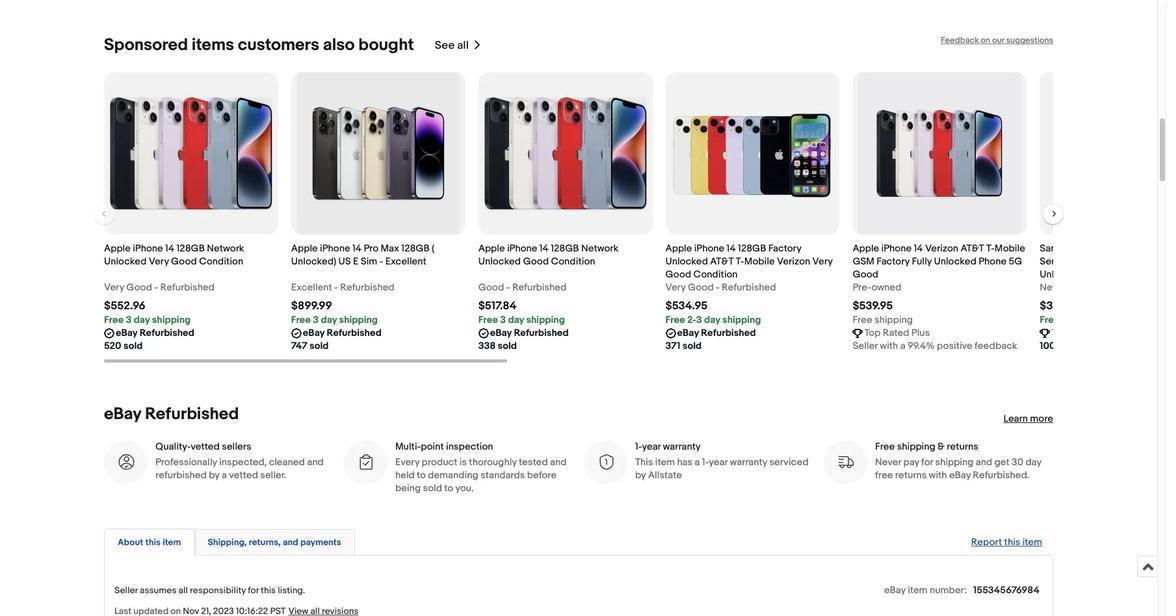 Task type: describe. For each thing, give the bounding box(es) containing it.
very good - refurbished text field for $552.96
[[104, 282, 215, 295]]

1 horizontal spatial returns
[[947, 441, 979, 454]]

iphone for $517.84
[[507, 243, 538, 255]]

about
[[118, 538, 143, 549]]

pay
[[904, 457, 920, 469]]

report
[[972, 537, 1002, 549]]

$552.96
[[104, 300, 146, 313]]

point
[[421, 441, 444, 454]]

items
[[192, 35, 234, 56]]

being
[[395, 483, 421, 495]]

new
[[1040, 282, 1060, 294]]

0 horizontal spatial year
[[642, 441, 661, 454]]

plus for $539.95
[[912, 327, 930, 340]]

professionally
[[155, 457, 217, 469]]

apple for $552.96
[[104, 243, 131, 255]]

see
[[435, 39, 455, 52]]

this
[[635, 457, 653, 469]]

1 vertical spatial vetted
[[229, 470, 258, 482]]

14 inside apple iphone 14 128gb factory unlocked at&t t-mobile verizon very good condition very good - refurbished $534.95 free 2-3 day shipping
[[727, 243, 736, 255]]

factory inside the apple iphone 14 verizon at&t t-mobile gsm factory fully unlocked phone 5g good pre-owned $539.95 free shipping
[[877, 256, 910, 268]]

$534.95
[[666, 300, 708, 313]]

pre-
[[853, 282, 872, 294]]

more
[[1031, 413, 1054, 426]]

you.
[[456, 483, 474, 495]]

& inside free shipping & returns never pay for shipping and get 30 day free returns with ebay refurbished.
[[938, 441, 945, 454]]

free inside excellent - refurbished $899.99 free 3 day shipping
[[291, 314, 311, 327]]

get
[[995, 457, 1010, 469]]

feedback on our suggestions
[[941, 35, 1054, 46]]

s22/s22+
[[1116, 243, 1161, 255]]

free inside samsung galaxy s22/s22+ & new (other) $387.98 free 2-3 day shipping
[[1040, 314, 1060, 327]]

ebay refurbished for $552.96
[[116, 327, 194, 340]]

$899.99 text field
[[291, 300, 332, 313]]

see all
[[435, 39, 469, 52]]

shipping, returns, and payments button
[[208, 537, 341, 549]]

338 sold
[[479, 340, 517, 353]]

3 inside good - refurbished $517.84 free 3 day shipping
[[500, 314, 506, 327]]

good up $534.95
[[666, 269, 692, 281]]

- inside very good - refurbished $552.96 free 3 day shipping
[[154, 282, 158, 294]]

product
[[422, 457, 458, 469]]

verizon inside apple iphone 14 128gb factory unlocked at&t t-mobile verizon very good condition very good - refurbished $534.95 free 2-3 day shipping
[[777, 256, 811, 268]]

with details__icon image for this item has a 1-year warranty serviced by allstate
[[597, 454, 615, 472]]

good inside the apple iphone 14 verizon at&t t-mobile gsm factory fully unlocked phone 5g good pre-owned $539.95 free shipping
[[853, 269, 879, 281]]

1 horizontal spatial this
[[261, 586, 276, 597]]

about this item
[[118, 538, 181, 549]]

refurbished inside apple iphone 14 128gb factory unlocked at&t t-mobile verizon very good condition very good - refurbished $534.95 free 2-3 day shipping
[[722, 282, 776, 294]]

cleaned
[[269, 457, 305, 469]]

day inside free shipping & returns never pay for shipping and get 30 day free returns with ebay refurbished.
[[1026, 457, 1042, 469]]

free
[[875, 470, 893, 482]]

with details__icon image for every product is thoroughly tested and held to demanding standards before being sold to you.
[[357, 454, 375, 472]]

seller for seller with a 99.4% positive feedback
[[853, 340, 878, 353]]

128gb inside apple iphone 14 pro max 128gb ( unlocked)  us e sim - excellent
[[402, 243, 430, 255]]

e
[[353, 256, 359, 268]]

very good - refurbished text field for $534.95
[[666, 282, 776, 295]]

free inside good - refurbished $517.84 free 3 day shipping
[[479, 314, 498, 327]]

ebay refurbished for $534.95
[[677, 327, 756, 340]]

14 inside the apple iphone 14 verizon at&t t-mobile gsm factory fully unlocked phone 5g good pre-owned $539.95 free shipping
[[914, 243, 923, 255]]

on
[[981, 35, 991, 46]]

also
[[323, 35, 355, 56]]

with details__icon image for professionally inspected, cleaned and refurbished by a vetted seller.
[[117, 454, 135, 472]]

feedback on our suggestions link
[[941, 35, 1054, 46]]

128gb for apple iphone 14 128gb network unlocked very good condition
[[177, 243, 205, 255]]

1004 sold
[[1040, 340, 1084, 353]]

free 3 day shipping text field for $552.96
[[104, 314, 191, 327]]

(
[[432, 243, 434, 255]]

condition inside 'apple iphone 14 128gb network unlocked very good condition'
[[199, 256, 243, 268]]

apple iphone 14 pro max 128gb ( unlocked)  us e sim - excellent
[[291, 243, 434, 268]]

our
[[993, 35, 1005, 46]]

3 inside samsung galaxy s22/s22+ & new (other) $387.98 free 2-3 day shipping
[[1071, 314, 1077, 327]]

refurbished inside excellent - refurbished $899.99 free 3 day shipping
[[340, 282, 395, 294]]

371
[[666, 340, 681, 353]]

free 2-3 day shipping text field for $387.98
[[1040, 314, 1136, 327]]

seller.
[[260, 470, 286, 482]]

network for refurbished
[[207, 243, 244, 255]]

galaxy
[[1084, 243, 1114, 255]]

day inside very good - refurbished $552.96 free 3 day shipping
[[134, 314, 150, 327]]

520 sold
[[104, 340, 143, 353]]

free 3 day shipping text field for $899.99
[[291, 314, 378, 327]]

Pre-owned text field
[[853, 282, 902, 295]]

day inside good - refurbished $517.84 free 3 day shipping
[[508, 314, 524, 327]]

1-year warranty this item has a 1-year warranty serviced by allstate
[[635, 441, 809, 482]]

1 vertical spatial for
[[248, 586, 259, 597]]

0 horizontal spatial 1-
[[635, 441, 642, 454]]

excellent inside apple iphone 14 pro max 128gb ( unlocked)  us e sim - excellent
[[386, 256, 426, 268]]

ebay refurbished for $517.84
[[490, 327, 569, 340]]

1 vertical spatial all
[[179, 586, 188, 597]]

shipping inside excellent - refurbished $899.99 free 3 day shipping
[[339, 314, 378, 327]]

tab list containing about this item
[[104, 527, 1054, 556]]

See all text field
[[435, 39, 469, 52]]

14 for $517.84
[[540, 243, 549, 255]]

Free shipping text field
[[853, 314, 913, 327]]

item left the number:
[[908, 585, 928, 597]]

customers
[[238, 35, 319, 56]]

and inside button
[[283, 538, 298, 549]]

$387.98 text field
[[1040, 300, 1080, 313]]

Good - Refurbished text field
[[479, 282, 567, 295]]

sim
[[361, 256, 377, 268]]

14 for refurbished
[[165, 243, 174, 255]]

747
[[291, 340, 307, 353]]

free inside the apple iphone 14 verizon at&t t-mobile gsm factory fully unlocked phone 5g good pre-owned $539.95 free shipping
[[853, 314, 873, 327]]

shipping,
[[208, 538, 247, 549]]

free shipping & returns never pay for shipping and get 30 day free returns with ebay refurbished.
[[875, 441, 1042, 482]]

0 horizontal spatial vetted
[[191, 441, 220, 454]]

at&t inside the apple iphone 14 verizon at&t t-mobile gsm factory fully unlocked phone 5g good pre-owned $539.95 free shipping
[[961, 243, 984, 255]]

$552.96 text field
[[104, 300, 146, 313]]

top for $539.95
[[865, 327, 881, 340]]

multi-
[[395, 441, 421, 454]]

free inside free shipping & returns never pay for shipping and get 30 day free returns with ebay refurbished.
[[875, 441, 895, 454]]

excellent inside excellent - refurbished $899.99 free 3 day shipping
[[291, 282, 332, 294]]

shipping, returns, and payments
[[208, 538, 341, 549]]

feedback
[[975, 340, 1018, 353]]

Seller with a 99.4% positive feedback text field
[[853, 340, 1018, 353]]

a inside quality-vetted sellers professionally inspected, cleaned and refurbished by a vetted seller.
[[222, 470, 227, 482]]

sold for $899.99
[[310, 340, 329, 353]]

iphone inside the apple iphone 14 verizon at&t t-mobile gsm factory fully unlocked phone 5g good pre-owned $539.95 free shipping
[[882, 243, 912, 255]]

condition inside apple iphone 14 128gb factory unlocked at&t t-mobile verizon very good condition very good - refurbished $534.95 free 2-3 day shipping
[[694, 269, 738, 281]]

bought
[[359, 35, 414, 56]]

sellers
[[222, 441, 251, 454]]

tested
[[519, 457, 548, 469]]

2- inside samsung galaxy s22/s22+ & new (other) $387.98 free 2-3 day shipping
[[1062, 314, 1071, 327]]

free inside apple iphone 14 128gb factory unlocked at&t t-mobile verizon very good condition very good - refurbished $534.95 free 2-3 day shipping
[[666, 314, 685, 327]]

1 horizontal spatial year
[[709, 457, 728, 469]]

with inside the seller with a 99.4% positive feedback text box
[[880, 340, 898, 353]]

371 sold
[[666, 340, 702, 353]]

5g
[[1009, 256, 1023, 268]]

serviced
[[770, 457, 809, 469]]

payments
[[300, 538, 341, 549]]

good inside 'apple iphone 14 128gb network unlocked very good condition'
[[171, 256, 197, 268]]

before
[[527, 470, 557, 482]]

owned
[[872, 282, 902, 294]]

fully
[[912, 256, 932, 268]]

and inside quality-vetted sellers professionally inspected, cleaned and refurbished by a vetted seller.
[[307, 457, 324, 469]]

shipping inside good - refurbished $517.84 free 3 day shipping
[[526, 314, 565, 327]]

and inside free shipping & returns never pay for shipping and get 30 day free returns with ebay refurbished.
[[976, 457, 993, 469]]

number:
[[930, 585, 967, 597]]

refurbished.
[[973, 470, 1030, 482]]

learn more
[[1004, 413, 1054, 426]]

max
[[381, 243, 399, 255]]

sold for $387.98
[[1064, 340, 1084, 353]]

held
[[395, 470, 415, 482]]

gsm
[[853, 256, 875, 268]]

$899.99
[[291, 300, 332, 313]]

quality-vetted sellers professionally inspected, cleaned and refurbished by a vetted seller.
[[155, 441, 324, 482]]

day inside samsung galaxy s22/s22+ & new (other) $387.98 free 2-3 day shipping
[[1079, 314, 1095, 327]]

$517.84 text field
[[479, 300, 517, 313]]

t- inside the apple iphone 14 verizon at&t t-mobile gsm factory fully unlocked phone 5g good pre-owned $539.95 free shipping
[[986, 243, 995, 255]]

1 horizontal spatial to
[[444, 483, 453, 495]]

report this item
[[972, 537, 1043, 549]]

iphone for $899.99
[[320, 243, 350, 255]]

3 inside apple iphone 14 128gb factory unlocked at&t t-mobile verizon very good condition very good - refurbished $534.95 free 2-3 day shipping
[[697, 314, 702, 327]]

520 sold text field
[[104, 340, 143, 353]]

ebay item number: 155345676984
[[885, 585, 1040, 597]]

top rated plus for $539.95
[[865, 327, 930, 340]]

seller for seller assumes all responsibility for this listing.
[[114, 586, 138, 597]]

unlocked)
[[291, 256, 336, 268]]

sponsored
[[104, 35, 188, 56]]



Task type: locate. For each thing, give the bounding box(es) containing it.
item right report
[[1023, 537, 1043, 549]]

very good - refurbished $552.96 free 3 day shipping
[[104, 282, 215, 327]]

14
[[165, 243, 174, 255], [352, 243, 362, 255], [540, 243, 549, 255], [727, 243, 736, 255], [914, 243, 923, 255]]

ebay refurbished text field for $899.99
[[303, 327, 382, 340]]

2 rated from the left
[[1070, 327, 1097, 340]]

shipping inside apple iphone 14 128gb factory unlocked at&t t-mobile verizon very good condition very good - refurbished $534.95 free 2-3 day shipping
[[723, 314, 761, 327]]

report this item link
[[965, 530, 1049, 556]]

for
[[922, 457, 933, 469], [248, 586, 259, 597]]

a left 99.4%
[[901, 340, 906, 353]]

0 horizontal spatial ebay refurbished text field
[[116, 327, 194, 340]]

1 horizontal spatial plus
[[1099, 327, 1118, 340]]

free 3 day shipping text field for $517.84
[[479, 314, 565, 327]]

1 horizontal spatial &
[[1163, 243, 1168, 255]]

a
[[901, 340, 906, 353], [695, 457, 700, 469], [222, 470, 227, 482]]

1 horizontal spatial top rated plus
[[1052, 327, 1118, 340]]

every
[[395, 457, 420, 469]]

0 horizontal spatial with
[[880, 340, 898, 353]]

3 down $552.96 text box
[[126, 314, 132, 327]]

sold right 1004
[[1064, 340, 1084, 353]]

tab list
[[104, 527, 1054, 556]]

about this item button
[[118, 537, 181, 549]]

day down the $517.84
[[508, 314, 524, 327]]

3 unlocked from the left
[[666, 256, 708, 268]]

- inside apple iphone 14 128gb factory unlocked at&t t-mobile verizon very good condition very good - refurbished $534.95 free 2-3 day shipping
[[716, 282, 720, 294]]

mobile inside apple iphone 14 128gb factory unlocked at&t t-mobile verizon very good condition very good - refurbished $534.95 free 2-3 day shipping
[[745, 256, 775, 268]]

1 by from the left
[[209, 470, 220, 482]]

128gb inside apple iphone 14 128gb factory unlocked at&t t-mobile verizon very good condition very good - refurbished $534.95 free 2-3 day shipping
[[738, 243, 766, 255]]

and inside multi-point inspection every product is thoroughly tested and held to demanding standards before being sold to you.
[[550, 457, 567, 469]]

good up $517.84 text field
[[479, 282, 504, 294]]

1 very good - refurbished text field from the left
[[104, 282, 215, 295]]

sold
[[124, 340, 143, 353], [310, 340, 329, 353], [498, 340, 517, 353], [683, 340, 702, 353], [1064, 340, 1084, 353], [423, 483, 442, 495]]

condition inside apple iphone 14 128gb network unlocked good condition
[[551, 256, 595, 268]]

factory inside apple iphone 14 128gb factory unlocked at&t t-mobile verizon very good condition very good - refurbished $534.95 free 2-3 day shipping
[[769, 243, 802, 255]]

day inside excellent - refurbished $899.99 free 3 day shipping
[[321, 314, 337, 327]]

free down $899.99
[[291, 314, 311, 327]]

0 horizontal spatial plus
[[912, 327, 930, 340]]

good up $552.96
[[126, 282, 152, 294]]

ebay refurbished text field down very good - refurbished $552.96 free 3 day shipping
[[116, 327, 194, 340]]

2 3 from the left
[[313, 314, 319, 327]]

0 vertical spatial for
[[922, 457, 933, 469]]

1004
[[1040, 340, 1062, 353]]

2 128gb from the left
[[402, 243, 430, 255]]

very left gsm
[[813, 256, 833, 268]]

ebay refurbished text field down good - refurbished $517.84 free 3 day shipping
[[490, 327, 569, 340]]

ebay refurbished up 371 sold
[[677, 327, 756, 340]]

338
[[479, 340, 496, 353]]

has
[[677, 457, 693, 469]]

0 horizontal spatial network
[[207, 243, 244, 255]]

1 horizontal spatial free 3 day shipping text field
[[291, 314, 378, 327]]

very inside very good - refurbished $552.96 free 3 day shipping
[[104, 282, 124, 294]]

1 horizontal spatial for
[[922, 457, 933, 469]]

is
[[460, 457, 467, 469]]

2 14 from the left
[[352, 243, 362, 255]]

ebay refurbished down good - refurbished $517.84 free 3 day shipping
[[490, 327, 569, 340]]

good - refurbished $517.84 free 3 day shipping
[[479, 282, 567, 327]]

0 vertical spatial all
[[457, 39, 469, 52]]

day down $552.96
[[134, 314, 150, 327]]

samsung
[[1040, 243, 1081, 255]]

apple up good - refurbished text field
[[479, 243, 505, 255]]

Top Rated Plus text field
[[865, 327, 930, 340]]

iphone up "us"
[[320, 243, 350, 255]]

for right pay
[[922, 457, 933, 469]]

5 iphone from the left
[[882, 243, 912, 255]]

plus for $387.98
[[1099, 327, 1118, 340]]

mobile inside the apple iphone 14 verizon at&t t-mobile gsm factory fully unlocked phone 5g good pre-owned $539.95 free shipping
[[995, 243, 1026, 255]]

sold inside text box
[[1064, 340, 1084, 353]]

and up before
[[550, 457, 567, 469]]

1 with details__icon image from the left
[[117, 454, 135, 472]]

1 horizontal spatial 1-
[[702, 457, 709, 469]]

4 with details__icon image from the left
[[837, 454, 855, 472]]

free 2-3 day shipping text field for $534.95
[[666, 314, 761, 327]]

unlocked up good - refurbished text field
[[479, 256, 521, 268]]

747 sold
[[291, 340, 329, 353]]

Top Rated Plus text field
[[1052, 327, 1118, 340]]

3 up top rated plus text box
[[1071, 314, 1077, 327]]

1 vertical spatial warranty
[[730, 457, 768, 469]]

unlocked for apple iphone 14 128gb network unlocked good condition
[[479, 256, 521, 268]]

free up never
[[875, 441, 895, 454]]

refurbished
[[155, 470, 207, 482]]

verizon
[[925, 243, 959, 255], [777, 256, 811, 268]]

1 vertical spatial &
[[938, 441, 945, 454]]

1 horizontal spatial with
[[929, 470, 947, 482]]

ebay inside free shipping & returns never pay for shipping and get 30 day free returns with ebay refurbished.
[[950, 470, 971, 482]]

2 unlocked from the left
[[479, 256, 521, 268]]

day inside apple iphone 14 128gb factory unlocked at&t t-mobile verizon very good condition very good - refurbished $534.95 free 2-3 day shipping
[[704, 314, 720, 327]]

apple up gsm
[[853, 243, 880, 255]]

very up $552.96 text box
[[104, 282, 124, 294]]

99.4%
[[908, 340, 935, 353]]

day
[[134, 314, 150, 327], [321, 314, 337, 327], [508, 314, 524, 327], [704, 314, 720, 327], [1079, 314, 1095, 327], [1026, 457, 1042, 469]]

learn more link
[[1004, 413, 1054, 426]]

seller with a 99.4% positive feedback
[[853, 340, 1018, 353]]

2 vertical spatial a
[[222, 470, 227, 482]]

free inside very good - refurbished $552.96 free 3 day shipping
[[104, 314, 124, 327]]

seller left assumes
[[114, 586, 138, 597]]

2 horizontal spatial free 3 day shipping text field
[[479, 314, 565, 327]]

1- up this
[[635, 441, 642, 454]]

excellent up $899.99
[[291, 282, 332, 294]]

free 3 day shipping text field down $552.96 text box
[[104, 314, 191, 327]]

rated up 1004 sold
[[1070, 327, 1097, 340]]

very inside 'apple iphone 14 128gb network unlocked very good condition'
[[149, 256, 169, 268]]

1 vertical spatial returns
[[896, 470, 927, 482]]

1 horizontal spatial ebay refurbished text field
[[677, 327, 756, 340]]

this left listing. at bottom left
[[261, 586, 276, 597]]

3 down $517.84 text field
[[500, 314, 506, 327]]

5 apple from the left
[[853, 243, 880, 255]]

shipping inside the apple iphone 14 verizon at&t t-mobile gsm factory fully unlocked phone 5g good pre-owned $539.95 free shipping
[[875, 314, 913, 327]]

4 iphone from the left
[[694, 243, 725, 255]]

multi-point inspection every product is thoroughly tested and held to demanding standards before being sold to you.
[[395, 441, 567, 495]]

free 2-3 day shipping text field down $387.98 text field
[[1040, 314, 1136, 327]]

1 network from the left
[[207, 243, 244, 255]]

by down this
[[635, 470, 646, 482]]

rated for $539.95
[[883, 327, 910, 340]]

1 horizontal spatial at&t
[[961, 243, 984, 255]]

plus inside text field
[[912, 327, 930, 340]]

ebay refurbished text field down $534.95 "text field"
[[677, 327, 756, 340]]

samsung galaxy s22/s22+ & new (other) $387.98 free 2-3 day shipping
[[1040, 243, 1168, 327]]

128gb inside apple iphone 14 128gb network unlocked good condition
[[551, 243, 579, 255]]

this for about
[[145, 538, 161, 549]]

good down gsm
[[853, 269, 879, 281]]

- inside good - refurbished $517.84 free 3 day shipping
[[506, 282, 510, 294]]

apple up $552.96 text box
[[104, 243, 131, 255]]

apple inside apple iphone 14 128gb factory unlocked at&t t-mobile verizon very good condition very good - refurbished $534.95 free 2-3 day shipping
[[666, 243, 692, 255]]

2 top rated plus from the left
[[1052, 327, 1118, 340]]

with details__icon image left refurbished
[[117, 454, 135, 472]]

1 horizontal spatial free 2-3 day shipping text field
[[1040, 314, 1136, 327]]

a right has
[[695, 457, 700, 469]]

1 14 from the left
[[165, 243, 174, 255]]

3 inside very good - refurbished $552.96 free 3 day shipping
[[126, 314, 132, 327]]

top for $387.98
[[1052, 327, 1068, 340]]

quality-
[[155, 441, 191, 454]]

thoroughly
[[469, 457, 517, 469]]

747 sold text field
[[291, 340, 329, 353]]

factory
[[769, 243, 802, 255], [877, 256, 910, 268]]

very
[[149, 256, 169, 268], [813, 256, 833, 268], [104, 282, 124, 294], [666, 282, 686, 294]]

sold for $552.96
[[124, 340, 143, 353]]

excellent - refurbished $899.99 free 3 day shipping
[[291, 282, 395, 327]]

128gb
[[177, 243, 205, 255], [402, 243, 430, 255], [551, 243, 579, 255], [738, 243, 766, 255]]

iphone for refurbished
[[133, 243, 163, 255]]

1 vertical spatial a
[[695, 457, 700, 469]]

1 horizontal spatial condition
[[551, 256, 595, 268]]

iphone inside 'apple iphone 14 128gb network unlocked very good condition'
[[133, 243, 163, 255]]

&
[[1163, 243, 1168, 255], [938, 441, 945, 454]]

0 horizontal spatial seller
[[114, 586, 138, 597]]

0 horizontal spatial 2-
[[688, 314, 697, 327]]

338 sold text field
[[479, 340, 517, 353]]

ebay refurbished up quality-
[[104, 405, 239, 425]]

1 vertical spatial 1-
[[702, 457, 709, 469]]

ebay refurbished text field for $552.96
[[116, 327, 194, 340]]

refurbished inside good - refurbished $517.84 free 3 day shipping
[[512, 282, 567, 294]]

Free 2-3 day shipping text field
[[666, 314, 761, 327], [1040, 314, 1136, 327]]

with down 'free shipping' text field
[[880, 340, 898, 353]]

1 horizontal spatial warranty
[[730, 457, 768, 469]]

0 vertical spatial 1-
[[635, 441, 642, 454]]

1 top from the left
[[865, 327, 881, 340]]

2 top from the left
[[1052, 327, 1068, 340]]

0 horizontal spatial &
[[938, 441, 945, 454]]

1 vertical spatial year
[[709, 457, 728, 469]]

0 horizontal spatial all
[[179, 586, 188, 597]]

1 horizontal spatial by
[[635, 470, 646, 482]]

eBay Refurbished text field
[[116, 327, 194, 340], [490, 327, 569, 340]]

2 with details__icon image from the left
[[357, 454, 375, 472]]

2 horizontal spatial a
[[901, 340, 906, 353]]

1 horizontal spatial seller
[[853, 340, 878, 353]]

1 vertical spatial mobile
[[745, 256, 775, 268]]

top down $539.95
[[865, 327, 881, 340]]

this right report
[[1005, 537, 1021, 549]]

0 vertical spatial &
[[1163, 243, 1168, 255]]

good inside good - refurbished $517.84 free 3 day shipping
[[479, 282, 504, 294]]

refurbished inside very good - refurbished $552.96 free 3 day shipping
[[160, 282, 215, 294]]

0 horizontal spatial to
[[417, 470, 426, 482]]

1 rated from the left
[[883, 327, 910, 340]]

plus up 99.4%
[[912, 327, 930, 340]]

top rated plus
[[865, 327, 930, 340], [1052, 327, 1118, 340]]

1 horizontal spatial 2-
[[1062, 314, 1071, 327]]

t- inside apple iphone 14 128gb factory unlocked at&t t-mobile verizon very good condition very good - refurbished $534.95 free 2-3 day shipping
[[736, 256, 745, 268]]

1 top rated plus from the left
[[865, 327, 930, 340]]

apple for $517.84
[[479, 243, 505, 255]]

unlocked for apple iphone 14 128gb factory unlocked at&t t-mobile verizon very good condition very good - refurbished $534.95 free 2-3 day shipping
[[666, 256, 708, 268]]

1 horizontal spatial rated
[[1070, 327, 1097, 340]]

plus down samsung galaxy s22/s22+ & new (other) $387.98 free 2-3 day shipping
[[1099, 327, 1118, 340]]

4 14 from the left
[[727, 243, 736, 255]]

4 apple from the left
[[666, 243, 692, 255]]

vetted up professionally
[[191, 441, 220, 454]]

0 horizontal spatial returns
[[896, 470, 927, 482]]

0 vertical spatial verizon
[[925, 243, 959, 255]]

1 horizontal spatial excellent
[[386, 256, 426, 268]]

unlocked up $534.95
[[666, 256, 708, 268]]

1 horizontal spatial mobile
[[995, 243, 1026, 255]]

good inside apple iphone 14 128gb network unlocked good condition
[[523, 256, 549, 268]]

listing.
[[278, 586, 305, 597]]

1-
[[635, 441, 642, 454], [702, 457, 709, 469]]

0 horizontal spatial rated
[[883, 327, 910, 340]]

free
[[104, 314, 124, 327], [291, 314, 311, 327], [479, 314, 498, 327], [666, 314, 685, 327], [853, 314, 873, 327], [1040, 314, 1060, 327], [875, 441, 895, 454]]

3 free 3 day shipping text field from the left
[[479, 314, 565, 327]]

0 horizontal spatial warranty
[[663, 441, 701, 454]]

2 2- from the left
[[1062, 314, 1071, 327]]

all right see
[[457, 39, 469, 52]]

3 down $899.99
[[313, 314, 319, 327]]

3
[[126, 314, 132, 327], [313, 314, 319, 327], [500, 314, 506, 327], [697, 314, 702, 327], [1071, 314, 1077, 327]]

item right about
[[163, 538, 181, 549]]

1 horizontal spatial verizon
[[925, 243, 959, 255]]

a inside text box
[[901, 340, 906, 353]]

iphone inside apple iphone 14 pro max 128gb ( unlocked)  us e sim - excellent
[[320, 243, 350, 255]]

seller down 'free shipping' text field
[[853, 340, 878, 353]]

2 horizontal spatial condition
[[694, 269, 738, 281]]

this inside button
[[145, 538, 161, 549]]

with details__icon image left this
[[597, 454, 615, 472]]

2 ebay refurbished text field from the left
[[677, 327, 756, 340]]

apple iphone 14 128gb network unlocked very good condition
[[104, 243, 244, 268]]

year
[[642, 441, 661, 454], [709, 457, 728, 469]]

1 2- from the left
[[688, 314, 697, 327]]

0 horizontal spatial t-
[[736, 256, 745, 268]]

14 inside apple iphone 14 pro max 128gb ( unlocked)  us e sim - excellent
[[352, 243, 362, 255]]

assumes
[[140, 586, 177, 597]]

0 vertical spatial seller
[[853, 340, 878, 353]]

2- inside apple iphone 14 128gb factory unlocked at&t t-mobile verizon very good condition very good - refurbished $534.95 free 2-3 day shipping
[[688, 314, 697, 327]]

- inside apple iphone 14 pro max 128gb ( unlocked)  us e sim - excellent
[[380, 256, 383, 268]]

3 down $534.95
[[697, 314, 702, 327]]

14 inside 'apple iphone 14 128gb network unlocked very good condition'
[[165, 243, 174, 255]]

0 horizontal spatial factory
[[769, 243, 802, 255]]

returns down pay
[[896, 470, 927, 482]]

2 network from the left
[[581, 243, 619, 255]]

iphone inside apple iphone 14 128gb network unlocked good condition
[[507, 243, 538, 255]]

iphone up owned
[[882, 243, 912, 255]]

0 horizontal spatial a
[[222, 470, 227, 482]]

top up 1004 sold
[[1052, 327, 1068, 340]]

top rated plus for $387.98
[[1052, 327, 1118, 340]]

seller inside text box
[[853, 340, 878, 353]]

to
[[417, 470, 426, 482], [444, 483, 453, 495]]

very good - refurbished text field down 'apple iphone 14 128gb network unlocked very good condition'
[[104, 282, 215, 295]]

sold inside text field
[[498, 340, 517, 353]]

and right returns,
[[283, 538, 298, 549]]

standards
[[481, 470, 525, 482]]

0 horizontal spatial very good - refurbished text field
[[104, 282, 215, 295]]

sold right the 747
[[310, 340, 329, 353]]

sold for $517.84
[[498, 340, 517, 353]]

0 horizontal spatial this
[[145, 538, 161, 549]]

excellent
[[386, 256, 426, 268], [291, 282, 332, 294]]

1 vertical spatial t-
[[736, 256, 745, 268]]

0 horizontal spatial free 2-3 day shipping text field
[[666, 314, 761, 327]]

0 vertical spatial with
[[880, 340, 898, 353]]

(other)
[[1062, 282, 1093, 294]]

0 horizontal spatial ebay refurbished text field
[[303, 327, 382, 340]]

371 sold text field
[[666, 340, 702, 353]]

1 ebay refurbished text field from the left
[[303, 327, 382, 340]]

free down $552.96
[[104, 314, 124, 327]]

3 iphone from the left
[[507, 243, 538, 255]]

New (Other) text field
[[1040, 282, 1093, 295]]

0 vertical spatial returns
[[947, 441, 979, 454]]

apple inside apple iphone 14 pro max 128gb ( unlocked)  us e sim - excellent
[[291, 243, 318, 255]]

2 free 3 day shipping text field from the left
[[291, 314, 378, 327]]

128gb for apple iphone 14 128gb factory unlocked at&t t-mobile verizon very good condition very good - refurbished $534.95 free 2-3 day shipping
[[738, 243, 766, 255]]

plus inside text box
[[1099, 327, 1118, 340]]

$539.95 text field
[[853, 300, 893, 313]]

ebay refurbished text field for $517.84
[[490, 327, 569, 340]]

3 inside excellent - refurbished $899.99 free 3 day shipping
[[313, 314, 319, 327]]

2 very good - refurbished text field from the left
[[666, 282, 776, 295]]

1 horizontal spatial network
[[581, 243, 619, 255]]

top inside text field
[[865, 327, 881, 340]]

warranty up has
[[663, 441, 701, 454]]

1 horizontal spatial very good - refurbished text field
[[666, 282, 776, 295]]

& inside samsung galaxy s22/s22+ & new (other) $387.98 free 2-3 day shipping
[[1163, 243, 1168, 255]]

1 horizontal spatial t-
[[986, 243, 995, 255]]

this for report
[[1005, 537, 1021, 549]]

4 128gb from the left
[[738, 243, 766, 255]]

1 128gb from the left
[[177, 243, 205, 255]]

14 inside apple iphone 14 128gb network unlocked good condition
[[540, 243, 549, 255]]

apple iphone 14 128gb network unlocked good condition
[[479, 243, 619, 268]]

iphone inside apple iphone 14 128gb factory unlocked at&t t-mobile verizon very good condition very good - refurbished $534.95 free 2-3 day shipping
[[694, 243, 725, 255]]

0 horizontal spatial excellent
[[291, 282, 332, 294]]

inspection
[[446, 441, 493, 454]]

this
[[1005, 537, 1021, 549], [145, 538, 161, 549], [261, 586, 276, 597]]

1 horizontal spatial all
[[457, 39, 469, 52]]

rated up 99.4%
[[883, 327, 910, 340]]

item inside button
[[163, 538, 181, 549]]

all inside 'link'
[[457, 39, 469, 52]]

with details__icon image left free
[[837, 454, 855, 472]]

very good - refurbished text field up $534.95
[[666, 282, 776, 295]]

0 vertical spatial mobile
[[995, 243, 1026, 255]]

Excellent - Refurbished text field
[[291, 282, 395, 295]]

iphone up $534.95
[[694, 243, 725, 255]]

1 iphone from the left
[[133, 243, 163, 255]]

feedback
[[941, 35, 979, 46]]

1 vertical spatial at&t
[[710, 256, 734, 268]]

shipping
[[152, 314, 191, 327], [339, 314, 378, 327], [526, 314, 565, 327], [723, 314, 761, 327], [875, 314, 913, 327], [1097, 314, 1136, 327], [897, 441, 936, 454], [936, 457, 974, 469]]

1 apple from the left
[[104, 243, 131, 255]]

2- down $534.95
[[688, 314, 697, 327]]

0 horizontal spatial free 3 day shipping text field
[[104, 314, 191, 327]]

day up top rated plus text box
[[1079, 314, 1095, 327]]

ebay refurbished for $899.99
[[303, 327, 382, 340]]

very up very good - refurbished $552.96 free 3 day shipping
[[149, 256, 169, 268]]

unlocked up $552.96
[[104, 256, 147, 268]]

1 ebay refurbished text field from the left
[[116, 327, 194, 340]]

2- down $387.98
[[1062, 314, 1071, 327]]

item up allstate
[[655, 457, 675, 469]]

rated inside text box
[[1070, 327, 1097, 340]]

Free 3 day shipping text field
[[104, 314, 191, 327], [291, 314, 378, 327], [479, 314, 565, 327]]

0 horizontal spatial for
[[248, 586, 259, 597]]

refurbished
[[160, 282, 215, 294], [340, 282, 395, 294], [512, 282, 567, 294], [722, 282, 776, 294], [140, 327, 194, 340], [327, 327, 382, 340], [514, 327, 569, 340], [701, 327, 756, 340], [145, 405, 239, 425]]

with details__icon image
[[117, 454, 135, 472], [357, 454, 375, 472], [597, 454, 615, 472], [837, 454, 855, 472]]

0 vertical spatial a
[[901, 340, 906, 353]]

and left the get
[[976, 457, 993, 469]]

ebay refurbished text field down excellent - refurbished $899.99 free 3 day shipping
[[303, 327, 382, 340]]

ebay refurbished down excellent - refurbished $899.99 free 3 day shipping
[[303, 327, 382, 340]]

3 apple from the left
[[479, 243, 505, 255]]

by inside quality-vetted sellers professionally inspected, cleaned and refurbished by a vetted seller.
[[209, 470, 220, 482]]

1 plus from the left
[[912, 327, 930, 340]]

128gb inside 'apple iphone 14 128gb network unlocked very good condition'
[[177, 243, 205, 255]]

for inside free shipping & returns never pay for shipping and get 30 day free returns with ebay refurbished.
[[922, 457, 933, 469]]

by
[[209, 470, 220, 482], [635, 470, 646, 482]]

day down $534.95
[[704, 314, 720, 327]]

4 3 from the left
[[697, 314, 702, 327]]

shipping inside very good - refurbished $552.96 free 3 day shipping
[[152, 314, 191, 327]]

apple iphone 14 verizon at&t t-mobile gsm factory fully unlocked phone 5g good pre-owned $539.95 free shipping
[[853, 243, 1026, 327]]

0 horizontal spatial condition
[[199, 256, 243, 268]]

3 14 from the left
[[540, 243, 549, 255]]

free 3 day shipping text field down the $517.84
[[479, 314, 565, 327]]

5 3 from the left
[[1071, 314, 1077, 327]]

2 ebay refurbished text field from the left
[[490, 327, 569, 340]]

0 vertical spatial warranty
[[663, 441, 701, 454]]

0 vertical spatial t-
[[986, 243, 995, 255]]

Very Good - Refurbished text field
[[104, 282, 215, 295], [666, 282, 776, 295]]

top rated plus up 99.4%
[[865, 327, 930, 340]]

-
[[380, 256, 383, 268], [154, 282, 158, 294], [334, 282, 338, 294], [506, 282, 510, 294], [716, 282, 720, 294]]

$387.98
[[1040, 300, 1080, 313]]

0 horizontal spatial top
[[865, 327, 881, 340]]

2 iphone from the left
[[320, 243, 350, 255]]

ebay refurbished text field for $534.95
[[677, 327, 756, 340]]

0 vertical spatial to
[[417, 470, 426, 482]]

good up very good - refurbished $552.96 free 3 day shipping
[[171, 256, 197, 268]]

seller
[[853, 340, 878, 353], [114, 586, 138, 597]]

year right has
[[709, 457, 728, 469]]

rated for $387.98
[[1070, 327, 1097, 340]]

suggestions
[[1007, 35, 1054, 46]]

with inside free shipping & returns never pay for shipping and get 30 day free returns with ebay refurbished.
[[929, 470, 947, 482]]

0 vertical spatial vetted
[[191, 441, 220, 454]]

free 2-3 day shipping text field down $534.95
[[666, 314, 761, 327]]

1 vertical spatial excellent
[[291, 282, 332, 294]]

5 14 from the left
[[914, 243, 923, 255]]

3 with details__icon image from the left
[[597, 454, 615, 472]]

pro
[[364, 243, 379, 255]]

positive
[[937, 340, 973, 353]]

0 horizontal spatial top rated plus
[[865, 327, 930, 340]]

1 vertical spatial seller
[[114, 586, 138, 597]]

good inside very good - refurbished $552.96 free 3 day shipping
[[126, 282, 152, 294]]

1 horizontal spatial a
[[695, 457, 700, 469]]

2 apple from the left
[[291, 243, 318, 255]]

never
[[875, 457, 902, 469]]

verizon inside the apple iphone 14 verizon at&t t-mobile gsm factory fully unlocked phone 5g good pre-owned $539.95 free shipping
[[925, 243, 959, 255]]

top rated plus up 1004 sold
[[1052, 327, 1118, 340]]

1 unlocked from the left
[[104, 256, 147, 268]]

see all link
[[435, 35, 482, 56]]

to right held
[[417, 470, 426, 482]]

with details__icon image for never pay for shipping and get 30 day free returns with ebay refurbished.
[[837, 454, 855, 472]]

apple up $534.95
[[666, 243, 692, 255]]

14 for $899.99
[[352, 243, 362, 255]]

1 free 3 day shipping text field from the left
[[104, 314, 191, 327]]

ebay refurbished down very good - refurbished $552.96 free 3 day shipping
[[116, 327, 194, 340]]

1 vertical spatial factory
[[877, 256, 910, 268]]

1 horizontal spatial ebay refurbished text field
[[490, 327, 569, 340]]

apple up unlocked)
[[291, 243, 318, 255]]

good up good - refurbished text field
[[523, 256, 549, 268]]

day down $899.99 text box
[[321, 314, 337, 327]]

1 vertical spatial verizon
[[777, 256, 811, 268]]

sold inside multi-point inspection every product is thoroughly tested and held to demanding standards before being sold to you.
[[423, 483, 442, 495]]

sponsored items customers also bought
[[104, 35, 414, 56]]

network inside apple iphone 14 128gb network unlocked good condition
[[581, 243, 619, 255]]

unlocked inside apple iphone 14 128gb factory unlocked at&t t-mobile verizon very good condition very good - refurbished $534.95 free 2-3 day shipping
[[666, 256, 708, 268]]

1 horizontal spatial top
[[1052, 327, 1068, 340]]

unlocked inside the apple iphone 14 verizon at&t t-mobile gsm factory fully unlocked phone 5g good pre-owned $539.95 free shipping
[[934, 256, 977, 268]]

0 horizontal spatial verizon
[[777, 256, 811, 268]]

0 vertical spatial excellent
[[386, 256, 426, 268]]

very up $534.95
[[666, 282, 686, 294]]

1 3 from the left
[[126, 314, 132, 327]]

0 horizontal spatial at&t
[[710, 256, 734, 268]]

1004 sold text field
[[1040, 340, 1084, 353]]

phone
[[979, 256, 1007, 268]]

vetted
[[191, 441, 220, 454], [229, 470, 258, 482]]

1 horizontal spatial factory
[[877, 256, 910, 268]]

good
[[171, 256, 197, 268], [523, 256, 549, 268], [666, 269, 692, 281], [853, 269, 879, 281], [126, 282, 152, 294], [479, 282, 504, 294], [688, 282, 714, 294]]

30
[[1012, 457, 1024, 469]]

iphone up good - refurbished text field
[[507, 243, 538, 255]]

demanding
[[428, 470, 479, 482]]

excellent down max
[[386, 256, 426, 268]]

all right assumes
[[179, 586, 188, 597]]

unlocked inside apple iphone 14 128gb network unlocked good condition
[[479, 256, 521, 268]]

1 horizontal spatial vetted
[[229, 470, 258, 482]]

apple for $899.99
[[291, 243, 318, 255]]

item inside "1-year warranty this item has a 1-year warranty serviced by allstate"
[[655, 457, 675, 469]]

responsibility
[[190, 586, 246, 597]]

$534.95 text field
[[666, 300, 708, 313]]

at&t
[[961, 243, 984, 255], [710, 256, 734, 268]]

3 128gb from the left
[[551, 243, 579, 255]]

network for $517.84
[[581, 243, 619, 255]]

3 3 from the left
[[500, 314, 506, 327]]

good up $534.95 "text field"
[[688, 282, 714, 294]]

520
[[104, 340, 121, 353]]

- inside excellent - refurbished $899.99 free 3 day shipping
[[334, 282, 338, 294]]

eBay Refurbished text field
[[303, 327, 382, 340], [677, 327, 756, 340]]

1 free 2-3 day shipping text field from the left
[[666, 314, 761, 327]]

top inside text box
[[1052, 327, 1068, 340]]

free 3 day shipping text field down $899.99 text box
[[291, 314, 378, 327]]

unlocked inside 'apple iphone 14 128gb network unlocked very good condition'
[[104, 256, 147, 268]]

unlocked for apple iphone 14 128gb network unlocked very good condition
[[104, 256, 147, 268]]

by inside "1-year warranty this item has a 1-year warranty serviced by allstate"
[[635, 470, 646, 482]]

condition
[[199, 256, 243, 268], [551, 256, 595, 268], [694, 269, 738, 281]]

free down $387.98
[[1040, 314, 1060, 327]]

sold right 371
[[683, 340, 702, 353]]

1 vertical spatial with
[[929, 470, 947, 482]]

0 horizontal spatial by
[[209, 470, 220, 482]]

inspected,
[[219, 457, 267, 469]]

0 vertical spatial at&t
[[961, 243, 984, 255]]

shipping inside samsung galaxy s22/s22+ & new (other) $387.98 free 2-3 day shipping
[[1097, 314, 1136, 327]]

iphone up very good - refurbished $552.96 free 3 day shipping
[[133, 243, 163, 255]]

at&t inside apple iphone 14 128gb factory unlocked at&t t-mobile verizon very good condition very good - refurbished $534.95 free 2-3 day shipping
[[710, 256, 734, 268]]

apple inside the apple iphone 14 verizon at&t t-mobile gsm factory fully unlocked phone 5g good pre-owned $539.95 free shipping
[[853, 243, 880, 255]]

free down $539.95
[[853, 314, 873, 327]]

sold for $534.95
[[683, 340, 702, 353]]

128gb for apple iphone 14 128gb network unlocked good condition
[[551, 243, 579, 255]]

2 by from the left
[[635, 470, 646, 482]]

1 vertical spatial to
[[444, 483, 453, 495]]

vetted down inspected,
[[229, 470, 258, 482]]

sold right 520
[[124, 340, 143, 353]]

a inside "1-year warranty this item has a 1-year warranty serviced by allstate"
[[695, 457, 700, 469]]

2 free 2-3 day shipping text field from the left
[[1040, 314, 1136, 327]]

4 unlocked from the left
[[934, 256, 977, 268]]

2 plus from the left
[[1099, 327, 1118, 340]]

a down inspected,
[[222, 470, 227, 482]]



Task type: vqa. For each thing, say whether or not it's contained in the screenshot.


